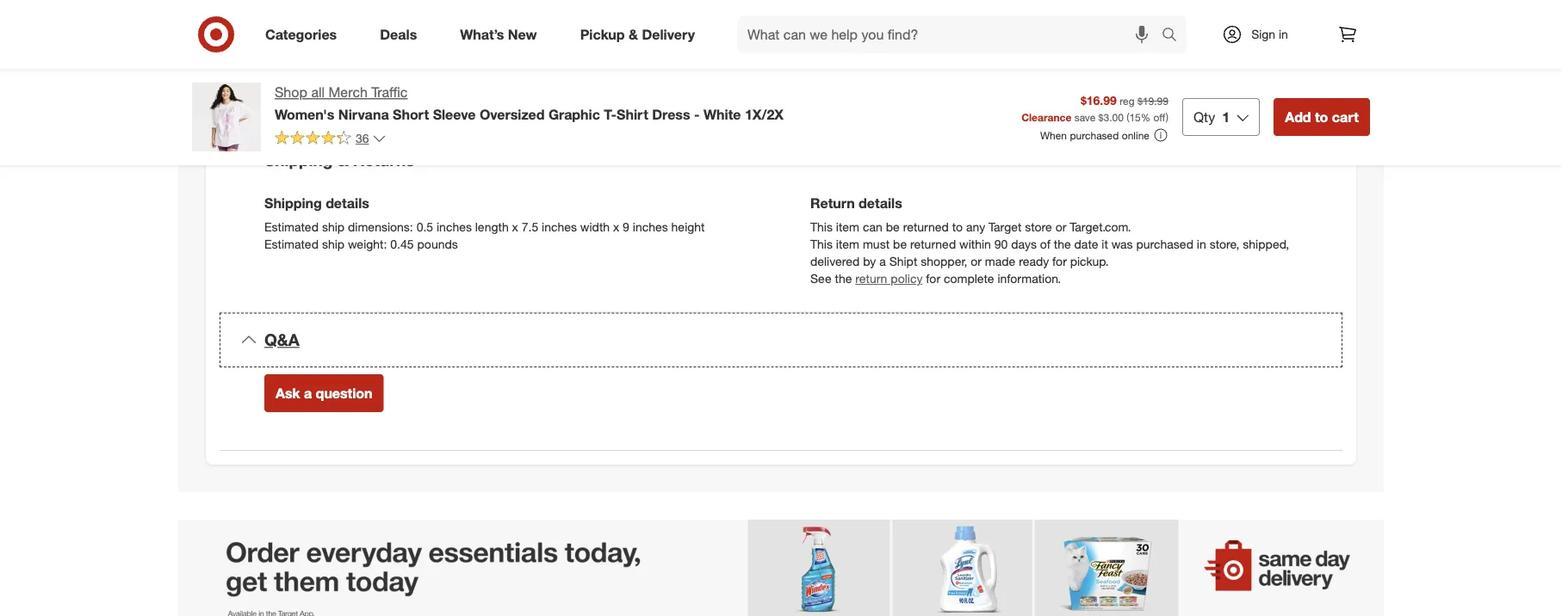 Task type: locate. For each thing, give the bounding box(es) containing it.
reg
[[1120, 94, 1135, 107]]

0 vertical spatial estimated
[[264, 220, 319, 235]]

to
[[599, 92, 610, 107], [1315, 109, 1329, 125], [953, 220, 963, 235]]

2 vertical spatial to
[[953, 220, 963, 235]]

0 vertical spatial this
[[811, 220, 833, 235]]

1 vertical spatial to
[[1315, 109, 1329, 125]]

0 vertical spatial purchased
[[1070, 129, 1119, 142]]

height
[[672, 220, 705, 235]]

can
[[863, 220, 883, 235]]

1 vertical spatial shipping
[[264, 195, 322, 212]]

shop
[[275, 84, 307, 101]]

1 shipping from the top
[[264, 150, 333, 170]]

1 vertical spatial be
[[893, 237, 907, 252]]

1 vertical spatial estimated
[[264, 237, 319, 252]]

0 vertical spatial &
[[629, 26, 638, 43]]

details
[[322, 92, 357, 107], [326, 195, 370, 212], [859, 195, 903, 212]]

details inside shipping details estimated ship dimensions: 0.5 inches length x 7.5 inches width x 9 inches height estimated ship weight: 0.45 pounds
[[326, 195, 370, 212]]

off
[[1154, 111, 1166, 124]]

& for shipping
[[337, 150, 349, 170]]

0 horizontal spatial &
[[337, 150, 349, 170]]

1 vertical spatial this
[[811, 237, 833, 252]]

want
[[570, 92, 595, 107]]

dimensions:
[[348, 220, 413, 235]]

shipping down 36 link
[[264, 150, 333, 170]]

ready
[[1019, 254, 1049, 269]]

oversized
[[480, 106, 545, 123]]

0 vertical spatial to
[[599, 92, 610, 107]]

shipping down the shipping & returns on the top of the page
[[264, 195, 322, 212]]

36
[[356, 131, 369, 146]]

1 horizontal spatial in
[[1197, 237, 1207, 252]]

the right if
[[274, 92, 292, 107]]

when
[[1040, 129, 1067, 142]]

0 horizontal spatial in
[[340, 36, 350, 51]]

& for pickup
[[629, 26, 638, 43]]

if
[[264, 92, 271, 107]]

(
[[1127, 111, 1130, 124]]

1 horizontal spatial a
[[880, 254, 886, 269]]

0 horizontal spatial to
[[599, 92, 610, 107]]

report incorrect product info. button
[[692, 91, 852, 108]]

2 inches from the left
[[542, 220, 577, 235]]

1 vertical spatial purchased
[[1137, 237, 1194, 252]]

estimated down the shipping & returns on the top of the page
[[264, 220, 319, 235]]

1
[[1223, 109, 1230, 125]]

short
[[393, 106, 429, 123]]

qty 1
[[1194, 109, 1230, 125]]

item up delivered
[[836, 237, 860, 252]]

for right the ready
[[1053, 254, 1067, 269]]

in left store,
[[1197, 237, 1207, 252]]

x left 7.5
[[512, 220, 518, 235]]

)
[[1166, 111, 1169, 124]]

to inside add to cart button
[[1315, 109, 1329, 125]]

be
[[886, 220, 900, 235], [893, 237, 907, 252]]

0 horizontal spatial x
[[512, 220, 518, 235]]

ship left weight:
[[322, 237, 345, 252]]

in right made
[[340, 36, 350, 51]]

it
[[1102, 237, 1109, 252]]

or right store
[[1056, 220, 1067, 235]]

1 vertical spatial ship
[[322, 237, 345, 252]]

0 vertical spatial or
[[480, 92, 491, 107]]

this down return
[[811, 220, 833, 235]]

shipping & returns button
[[220, 133, 1343, 188]]

ask a question
[[276, 385, 373, 402]]

0 horizontal spatial or
[[480, 92, 491, 107]]

a inside the ask a question button
[[304, 385, 312, 402]]

1 vertical spatial a
[[304, 385, 312, 402]]

details inside return details this item can be returned to any target store or target.com. this item must be returned within 90 days of the date it was purchased in store, shipped, delivered by a shipt shopper, or made ready for pickup. see the return policy for complete information.
[[859, 195, 903, 212]]

returned
[[903, 220, 949, 235], [911, 237, 956, 252]]

aren't
[[397, 92, 426, 107]]

categories
[[265, 26, 337, 43]]

2 shipping from the top
[[264, 195, 322, 212]]

1 horizontal spatial to
[[953, 220, 963, 235]]

inches right 7.5
[[542, 220, 577, 235]]

the left usa
[[353, 36, 370, 51]]

to right add
[[1315, 109, 1329, 125]]

& inside dropdown button
[[337, 150, 349, 170]]

in right sign
[[1279, 27, 1289, 42]]

item right if
[[295, 92, 318, 107]]

inches right 9
[[633, 220, 668, 235]]

shipping details estimated ship dimensions: 0.5 inches length x 7.5 inches width x 9 inches height estimated ship weight: 0.45 pounds
[[264, 195, 705, 252]]

for down shopper,
[[926, 272, 941, 287]]

graphic
[[549, 106, 600, 123]]

1 horizontal spatial x
[[613, 220, 620, 235]]

2 vertical spatial item
[[836, 237, 860, 252]]

about
[[645, 92, 676, 107]]

item left can
[[836, 220, 860, 235]]

x left 9
[[613, 220, 620, 235]]

details up can
[[859, 195, 903, 212]]

target
[[989, 220, 1022, 235]]

returns
[[353, 150, 415, 170]]

0 horizontal spatial a
[[304, 385, 312, 402]]

0 horizontal spatial for
[[926, 272, 941, 287]]

in
[[1279, 27, 1289, 42], [340, 36, 350, 51], [1197, 237, 1207, 252]]

shopper,
[[921, 254, 968, 269]]

information.
[[998, 272, 1061, 287]]

2 horizontal spatial or
[[1056, 220, 1067, 235]]

2 estimated from the top
[[264, 237, 319, 252]]

date
[[1075, 237, 1099, 252]]

& right pickup
[[629, 26, 638, 43]]

the right of
[[1054, 237, 1071, 252]]

details up dimensions:
[[326, 195, 370, 212]]

a right by
[[880, 254, 886, 269]]

product
[[784, 92, 826, 107]]

or down "within"
[[971, 254, 982, 269]]

1 vertical spatial &
[[337, 150, 349, 170]]

this
[[811, 220, 833, 235], [811, 237, 833, 252]]

$
[[1099, 111, 1104, 124]]

this up delivered
[[811, 237, 833, 252]]

2 vertical spatial or
[[971, 254, 982, 269]]

save
[[1075, 111, 1096, 124]]

1 horizontal spatial purchased
[[1137, 237, 1194, 252]]

1 horizontal spatial inches
[[542, 220, 577, 235]]

9
[[623, 220, 630, 235]]

pickup & delivery link
[[566, 16, 717, 53]]

2 horizontal spatial inches
[[633, 220, 668, 235]]

0 vertical spatial ship
[[322, 220, 345, 235]]

add
[[1285, 109, 1312, 125]]

purchased down the $
[[1070, 129, 1119, 142]]

return details this item can be returned to any target store or target.com. this item must be returned within 90 days of the date it was purchased in store, shipped, delivered by a shipt shopper, or made ready for pickup. see the return policy for complete information.
[[811, 195, 1290, 287]]

the
[[353, 36, 370, 51], [274, 92, 292, 107], [1054, 237, 1071, 252], [835, 272, 852, 287]]

above
[[361, 92, 393, 107]]

&
[[629, 26, 638, 43], [337, 150, 349, 170]]

store,
[[1210, 237, 1240, 252]]

& down 36 link
[[337, 150, 349, 170]]

to left any
[[953, 220, 963, 235]]

0 vertical spatial returned
[[903, 220, 949, 235]]

1 ship from the top
[[322, 220, 345, 235]]

or right accurate
[[480, 92, 491, 107]]

What can we help you find? suggestions appear below search field
[[737, 16, 1166, 53]]

shipping inside dropdown button
[[264, 150, 333, 170]]

1 horizontal spatial &
[[629, 26, 638, 43]]

0 horizontal spatial purchased
[[1070, 129, 1119, 142]]

2 this from the top
[[811, 237, 833, 252]]

x
[[512, 220, 518, 235], [613, 220, 620, 235]]

and
[[401, 36, 421, 51]]

length
[[475, 220, 509, 235]]

estimated left weight:
[[264, 237, 319, 252]]

return
[[856, 272, 888, 287]]

weight:
[[348, 237, 387, 252]]

0 vertical spatial shipping
[[264, 150, 333, 170]]

0 vertical spatial a
[[880, 254, 886, 269]]

shipping inside shipping details estimated ship dimensions: 0.5 inches length x 7.5 inches width x 9 inches height estimated ship weight: 0.45 pounds
[[264, 195, 322, 212]]

or
[[480, 92, 491, 107], [1056, 220, 1067, 235], [971, 254, 982, 269]]

shop all merch traffic women's nirvana short sleeve oversized graphic t-shirt dress - white 1x/2x
[[275, 84, 784, 123]]

know
[[613, 92, 642, 107]]

merch
[[329, 84, 368, 101]]

ship left dimensions:
[[322, 220, 345, 235]]

shipping for shipping & returns
[[264, 150, 333, 170]]

2 horizontal spatial to
[[1315, 109, 1329, 125]]

to inside return details this item can be returned to any target store or target.com. this item must be returned within 90 days of the date it was purchased in store, shipped, delivered by a shipt shopper, or made ready for pickup. see the return policy for complete information.
[[953, 220, 963, 235]]

purchased
[[1070, 129, 1119, 142], [1137, 237, 1194, 252]]

width
[[580, 220, 610, 235]]

to right want
[[599, 92, 610, 107]]

delivered
[[811, 254, 860, 269]]

1x/2x
[[745, 106, 784, 123]]

clearance
[[1022, 111, 1072, 124]]

inches
[[437, 220, 472, 235], [542, 220, 577, 235], [633, 220, 668, 235]]

0 horizontal spatial inches
[[437, 220, 472, 235]]

1 vertical spatial for
[[926, 272, 941, 287]]

be up shipt
[[893, 237, 907, 252]]

1 estimated from the top
[[264, 220, 319, 235]]

purchased right was
[[1137, 237, 1194, 252]]

be right can
[[886, 220, 900, 235]]

inches up pounds
[[437, 220, 472, 235]]

0 vertical spatial for
[[1053, 254, 1067, 269]]

a right ask
[[304, 385, 312, 402]]



Task type: describe. For each thing, give the bounding box(es) containing it.
made
[[985, 254, 1016, 269]]

purchased inside return details this item can be returned to any target store or target.com. this item must be returned within 90 days of the date it was purchased in store, shipped, delivered by a shipt shopper, or made ready for pickup. see the return policy for complete information.
[[1137, 237, 1194, 252]]

within
[[960, 237, 991, 252]]

0 vertical spatial be
[[886, 220, 900, 235]]

in inside return details this item can be returned to any target store or target.com. this item must be returned within 90 days of the date it was purchased in store, shipped, delivered by a shipt shopper, or made ready for pickup. see the return policy for complete information.
[[1197, 237, 1207, 252]]

qty
[[1194, 109, 1216, 125]]

ask a question button
[[264, 375, 384, 413]]

imported
[[425, 36, 475, 51]]

$16.99
[[1081, 93, 1117, 108]]

what's new link
[[446, 16, 559, 53]]

2 ship from the top
[[322, 237, 345, 252]]

info.
[[830, 92, 852, 107]]

cart
[[1332, 109, 1359, 125]]

add to cart
[[1285, 109, 1359, 125]]

shipping & returns
[[264, 150, 415, 170]]

1 horizontal spatial or
[[971, 254, 982, 269]]

origin : made in the usa and imported
[[264, 36, 475, 51]]

sleeve
[[433, 106, 476, 123]]

sign
[[1252, 27, 1276, 42]]

t-
[[604, 106, 617, 123]]

delivery
[[642, 26, 695, 43]]

report
[[692, 92, 730, 107]]

target.com.
[[1070, 220, 1132, 235]]

nirvana
[[338, 106, 389, 123]]

usa
[[373, 36, 398, 51]]

the down delivered
[[835, 272, 852, 287]]

details for shipping
[[326, 195, 370, 212]]

question
[[316, 385, 373, 402]]

36 link
[[275, 130, 386, 150]]

it.
[[679, 92, 689, 107]]

15
[[1130, 111, 1141, 124]]

a inside return details this item can be returned to any target store or target.com. this item must be returned within 90 days of the date it was purchased in store, shipped, delivered by a shipt shopper, or made ready for pickup. see the return policy for complete information.
[[880, 254, 886, 269]]

search button
[[1154, 16, 1196, 57]]

if the item details above aren't accurate or complete, we want to know about it. report incorrect product info.
[[264, 92, 852, 107]]

new
[[508, 26, 537, 43]]

what's
[[460, 26, 504, 43]]

deals
[[380, 26, 417, 43]]

1 inches from the left
[[437, 220, 472, 235]]

see
[[811, 272, 832, 287]]

must
[[863, 237, 890, 252]]

what's new
[[460, 26, 537, 43]]

made
[[306, 36, 337, 51]]

search
[[1154, 28, 1196, 44]]

:
[[299, 36, 303, 51]]

1 this from the top
[[811, 220, 833, 235]]

pickup & delivery
[[580, 26, 695, 43]]

7.5
[[522, 220, 539, 235]]

-
[[694, 106, 700, 123]]

women's
[[275, 106, 335, 123]]

dress
[[652, 106, 690, 123]]

return policy link
[[856, 272, 923, 287]]

2 horizontal spatial in
[[1279, 27, 1289, 42]]

complete,
[[494, 92, 547, 107]]

3 inches from the left
[[633, 220, 668, 235]]

details left above at the left top of page
[[322, 92, 357, 107]]

q&a button
[[220, 313, 1343, 368]]

1 vertical spatial item
[[836, 220, 860, 235]]

add to cart button
[[1274, 98, 1371, 136]]

we
[[551, 92, 566, 107]]

1 vertical spatial or
[[1056, 220, 1067, 235]]

when purchased online
[[1040, 129, 1150, 142]]

pickup
[[580, 26, 625, 43]]

sign in link
[[1208, 16, 1315, 53]]

0.5
[[417, 220, 433, 235]]

1 vertical spatial returned
[[911, 237, 956, 252]]

sign in
[[1252, 27, 1289, 42]]

90
[[995, 237, 1008, 252]]

pickup.
[[1070, 254, 1109, 269]]

details for return
[[859, 195, 903, 212]]

3.00
[[1104, 111, 1124, 124]]

1 horizontal spatial for
[[1053, 254, 1067, 269]]

$19.99
[[1138, 94, 1169, 107]]

policy
[[891, 272, 923, 287]]

deals link
[[365, 16, 439, 53]]

store
[[1025, 220, 1052, 235]]

q&a
[[264, 330, 300, 350]]

incorrect
[[733, 92, 781, 107]]

shirt
[[617, 106, 648, 123]]

accurate
[[430, 92, 477, 107]]

%
[[1141, 111, 1151, 124]]

traffic
[[372, 84, 408, 101]]

0 vertical spatial item
[[295, 92, 318, 107]]

image of women's nirvana short sleeve oversized graphic t-shirt dress - white 1x/2x image
[[192, 83, 261, 152]]

of
[[1040, 237, 1051, 252]]

any
[[967, 220, 986, 235]]

ask
[[276, 385, 300, 402]]

complete
[[944, 272, 995, 287]]

pounds
[[417, 237, 458, 252]]

shipt
[[890, 254, 918, 269]]

2 x from the left
[[613, 220, 620, 235]]

days
[[1012, 237, 1037, 252]]

by
[[863, 254, 876, 269]]

shipping for shipping details estimated ship dimensions: 0.5 inches length x 7.5 inches width x 9 inches height estimated ship weight: 0.45 pounds
[[264, 195, 322, 212]]

1 x from the left
[[512, 220, 518, 235]]

return
[[811, 195, 855, 212]]

was
[[1112, 237, 1133, 252]]

advertisement region
[[178, 521, 1384, 617]]



Task type: vqa. For each thing, say whether or not it's contained in the screenshot.
the accurate
yes



